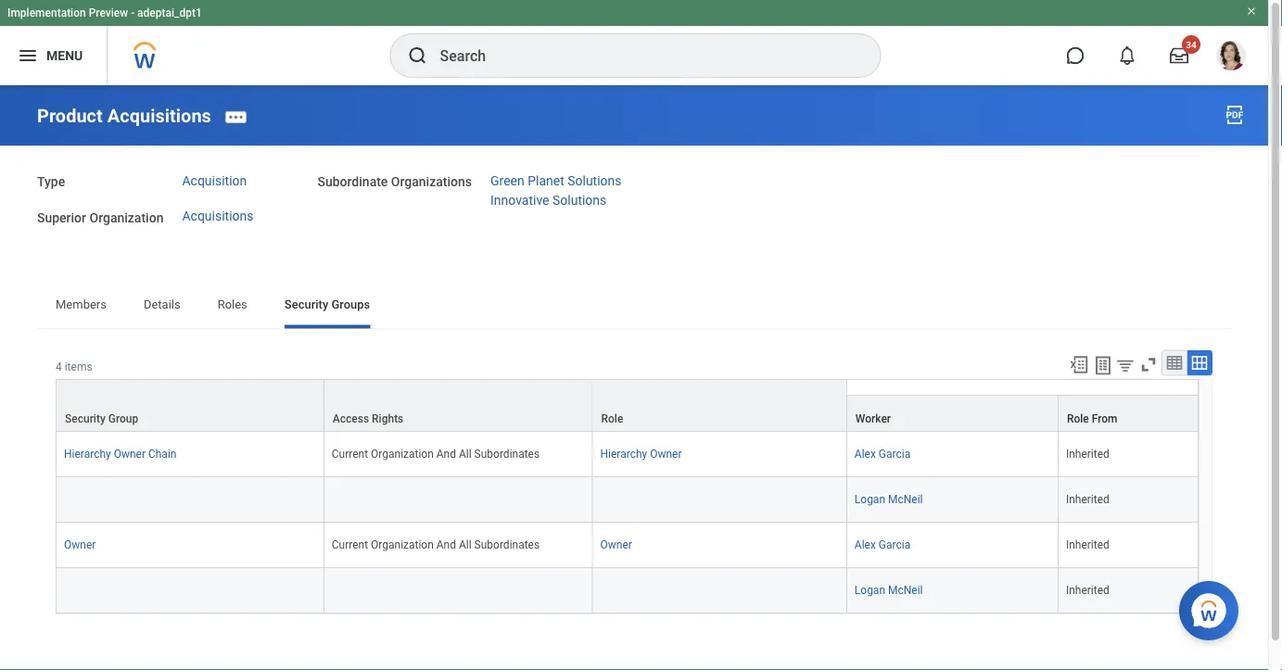 Task type: locate. For each thing, give the bounding box(es) containing it.
3 row from the top
[[56, 432, 1199, 478]]

1 horizontal spatial role
[[1068, 413, 1090, 426]]

role up the hierarchy owner link
[[602, 413, 624, 426]]

1 vertical spatial logan mcneil link
[[855, 580, 923, 597]]

alex garcia link
[[855, 444, 911, 461], [855, 535, 911, 552]]

2 current from the top
[[332, 539, 368, 552]]

2 role from the left
[[1068, 413, 1090, 426]]

product acquisitions
[[37, 105, 211, 127]]

34
[[1187, 39, 1197, 50]]

1 vertical spatial logan
[[855, 584, 886, 597]]

green
[[491, 173, 525, 188]]

security left groups
[[285, 298, 329, 312]]

1 owner link from the left
[[64, 535, 96, 552]]

1 horizontal spatial owner link
[[601, 535, 632, 552]]

toolbar
[[1061, 350, 1213, 379]]

1 all from the top
[[459, 448, 472, 461]]

1 logan from the top
[[855, 493, 886, 506]]

acquisitions down acquisition link
[[182, 209, 254, 224]]

solutions right planet
[[568, 173, 622, 188]]

1 garcia from the top
[[879, 448, 911, 461]]

innovative solutions link
[[491, 193, 607, 208]]

1 logan mcneil link from the top
[[855, 490, 923, 506]]

0 vertical spatial and
[[437, 448, 456, 461]]

1 horizontal spatial hierarchy
[[601, 448, 648, 461]]

current
[[332, 448, 368, 461], [332, 539, 368, 552]]

2 hierarchy from the left
[[601, 448, 648, 461]]

worker
[[856, 413, 891, 426]]

1 vertical spatial logan mcneil
[[855, 584, 923, 597]]

current organization and all subordinates
[[332, 448, 540, 461], [332, 539, 540, 552]]

worker button
[[848, 396, 1058, 431]]

menu
[[46, 48, 83, 63]]

superior
[[37, 211, 86, 226]]

security for security group
[[65, 413, 106, 426]]

2 alex from the top
[[855, 539, 876, 552]]

view printable version (pdf) image
[[1224, 104, 1247, 126]]

1 vertical spatial current organization and all subordinates
[[332, 539, 540, 552]]

subordinates
[[475, 448, 540, 461], [475, 539, 540, 552]]

2 alex garcia from the top
[[855, 539, 911, 552]]

2 subordinates from the top
[[475, 539, 540, 552]]

0 vertical spatial alex garcia
[[855, 448, 911, 461]]

solutions
[[568, 173, 622, 188], [553, 193, 607, 208]]

owner link
[[64, 535, 96, 552], [601, 535, 632, 552]]

and
[[437, 448, 456, 461], [437, 539, 456, 552]]

1 subordinates from the top
[[475, 448, 540, 461]]

1 inherited from the top
[[1067, 448, 1110, 461]]

all
[[459, 448, 472, 461], [459, 539, 472, 552]]

solutions down green planet solutions link
[[553, 193, 607, 208]]

1 vertical spatial alex garcia
[[855, 539, 911, 552]]

0 vertical spatial logan mcneil
[[855, 493, 923, 506]]

2 vertical spatial organization
[[371, 539, 434, 552]]

1 current organization and all subordinates from the top
[[332, 448, 540, 461]]

0 horizontal spatial hierarchy
[[64, 448, 111, 461]]

role for role from
[[1068, 413, 1090, 426]]

current organization and all subordinates for owner
[[332, 539, 540, 552]]

1 current from the top
[[332, 448, 368, 461]]

1 vertical spatial security
[[65, 413, 106, 426]]

0 vertical spatial subordinates
[[475, 448, 540, 461]]

2 logan mcneil link from the top
[[855, 580, 923, 597]]

adeptai_dpt1
[[137, 6, 202, 19]]

inbox large image
[[1171, 46, 1189, 65]]

inherited for row containing owner
[[1067, 539, 1110, 552]]

security
[[285, 298, 329, 312], [65, 413, 106, 426]]

alex garcia link for hierarchy owner
[[855, 444, 911, 461]]

acquisitions
[[107, 105, 211, 127], [182, 209, 254, 224]]

acquisition
[[182, 173, 247, 188]]

preview
[[89, 6, 128, 19]]

1 vertical spatial mcneil
[[889, 584, 923, 597]]

1 horizontal spatial security
[[285, 298, 329, 312]]

0 horizontal spatial role
[[602, 413, 624, 426]]

2 inherited from the top
[[1067, 493, 1110, 506]]

owner inside the hierarchy owner link
[[650, 448, 682, 461]]

3 inherited from the top
[[1067, 539, 1110, 552]]

notifications large image
[[1119, 46, 1137, 65]]

planet
[[528, 173, 565, 188]]

organization
[[90, 211, 164, 226], [371, 448, 434, 461], [371, 539, 434, 552]]

role
[[602, 413, 624, 426], [1068, 413, 1090, 426]]

hierarchy inside the hierarchy owner link
[[601, 448, 648, 461]]

green planet solutions
[[491, 173, 622, 188]]

owner
[[114, 448, 146, 461], [650, 448, 682, 461], [64, 539, 96, 552], [601, 539, 632, 552]]

export to worksheets image
[[1093, 355, 1115, 377]]

1 vertical spatial subordinates
[[475, 539, 540, 552]]

chain
[[148, 448, 177, 461]]

type
[[37, 175, 65, 190]]

security inside 'popup button'
[[65, 413, 106, 426]]

0 vertical spatial logan mcneil link
[[855, 490, 923, 506]]

row
[[56, 379, 1199, 432], [56, 395, 1199, 432], [56, 432, 1199, 478], [56, 478, 1199, 523], [56, 523, 1199, 568], [56, 568, 1199, 614]]

all for hierarchy owner
[[459, 448, 472, 461]]

groups
[[332, 298, 370, 312]]

hierarchy owner chain link
[[64, 444, 177, 461]]

subordinates for hierarchy owner
[[475, 448, 540, 461]]

mcneil
[[889, 493, 923, 506], [889, 584, 923, 597]]

role from
[[1068, 413, 1118, 426]]

2 alex garcia link from the top
[[855, 535, 911, 552]]

security inside tab list
[[285, 298, 329, 312]]

0 vertical spatial current organization and all subordinates
[[332, 448, 540, 461]]

2 row from the top
[[56, 395, 1199, 432]]

row containing owner
[[56, 523, 1199, 568]]

4 row from the top
[[56, 478, 1199, 523]]

inherited for sixth row from the top of the product acquisitions "main content"
[[1067, 584, 1110, 597]]

1 alex garcia link from the top
[[855, 444, 911, 461]]

role left from
[[1068, 413, 1090, 426]]

4 inherited from the top
[[1067, 584, 1110, 597]]

5 row from the top
[[56, 523, 1199, 568]]

group
[[108, 413, 138, 426]]

alex garcia for hierarchy owner
[[855, 448, 911, 461]]

0 vertical spatial organization
[[90, 211, 164, 226]]

1 vertical spatial all
[[459, 539, 472, 552]]

tab list containing members
[[37, 285, 1232, 329]]

role from button
[[1059, 396, 1198, 431]]

fullscreen image
[[1139, 355, 1159, 375]]

0 vertical spatial security
[[285, 298, 329, 312]]

0 vertical spatial alex garcia link
[[855, 444, 911, 461]]

0 vertical spatial current
[[332, 448, 368, 461]]

roles
[[218, 298, 248, 312]]

1 vertical spatial current
[[332, 539, 368, 552]]

2 current organization and all subordinates from the top
[[332, 539, 540, 552]]

6 row from the top
[[56, 568, 1199, 614]]

logan for sixth row from the top of the product acquisitions "main content"
[[855, 584, 886, 597]]

role inside popup button
[[1068, 413, 1090, 426]]

1 alex from the top
[[855, 448, 876, 461]]

alex for owner
[[855, 539, 876, 552]]

0 vertical spatial solutions
[[568, 173, 622, 188]]

items selected list
[[491, 173, 653, 208]]

security groups
[[285, 298, 370, 312]]

owner inside "hierarchy owner chain" link
[[114, 448, 146, 461]]

1 vertical spatial alex
[[855, 539, 876, 552]]

hierarchy
[[64, 448, 111, 461], [601, 448, 648, 461]]

0 vertical spatial all
[[459, 448, 472, 461]]

role button
[[593, 380, 847, 431]]

0 horizontal spatial owner link
[[64, 535, 96, 552]]

1 vertical spatial alex garcia link
[[855, 535, 911, 552]]

1 alex garcia from the top
[[855, 448, 911, 461]]

1 vertical spatial and
[[437, 539, 456, 552]]

logan
[[855, 493, 886, 506], [855, 584, 886, 597]]

innovative
[[491, 193, 550, 208]]

1 role from the left
[[602, 413, 624, 426]]

2 and from the top
[[437, 539, 456, 552]]

garcia
[[879, 448, 911, 461], [879, 539, 911, 552]]

role inside 'popup button'
[[602, 413, 624, 426]]

menu banner
[[0, 0, 1269, 85]]

members
[[56, 298, 107, 312]]

cell
[[56, 478, 324, 523], [324, 478, 593, 523], [593, 478, 848, 523], [56, 568, 324, 614], [324, 568, 593, 614], [593, 568, 848, 614]]

alex garcia link for owner
[[855, 535, 911, 552]]

2 logan from the top
[[855, 584, 886, 597]]

0 vertical spatial garcia
[[879, 448, 911, 461]]

logan mcneil
[[855, 493, 923, 506], [855, 584, 923, 597]]

organizations
[[391, 175, 472, 190]]

34 button
[[1159, 35, 1201, 76]]

subordinate
[[318, 175, 388, 190]]

0 vertical spatial mcneil
[[889, 493, 923, 506]]

hierarchy owner chain
[[64, 448, 177, 461]]

inherited for 3rd row from the bottom
[[1067, 493, 1110, 506]]

0 vertical spatial alex
[[855, 448, 876, 461]]

0 vertical spatial logan
[[855, 493, 886, 506]]

garcia for hierarchy owner
[[879, 448, 911, 461]]

innovative solutions
[[491, 193, 607, 208]]

2 garcia from the top
[[879, 539, 911, 552]]

1 mcneil from the top
[[889, 493, 923, 506]]

logan mcneil link
[[855, 490, 923, 506], [855, 580, 923, 597]]

alex garcia
[[855, 448, 911, 461], [855, 539, 911, 552]]

security left the group
[[65, 413, 106, 426]]

access
[[333, 413, 369, 426]]

1 and from the top
[[437, 448, 456, 461]]

inherited
[[1067, 448, 1110, 461], [1067, 493, 1110, 506], [1067, 539, 1110, 552], [1067, 584, 1110, 597]]

2 mcneil from the top
[[889, 584, 923, 597]]

2 all from the top
[[459, 539, 472, 552]]

tab list
[[37, 285, 1232, 329]]

1 row from the top
[[56, 379, 1199, 432]]

current for hierarchy owner chain
[[332, 448, 368, 461]]

1 hierarchy from the left
[[64, 448, 111, 461]]

0 horizontal spatial security
[[65, 413, 106, 426]]

from
[[1092, 413, 1118, 426]]

1 vertical spatial organization
[[371, 448, 434, 461]]

current for owner
[[332, 539, 368, 552]]

expand table image
[[1191, 354, 1210, 373]]

alex
[[855, 448, 876, 461], [855, 539, 876, 552]]

hierarchy inside "hierarchy owner chain" link
[[64, 448, 111, 461]]

hierarchy owner
[[601, 448, 682, 461]]

acquisitions up acquisition
[[107, 105, 211, 127]]

1 vertical spatial garcia
[[879, 539, 911, 552]]

green planet solutions link
[[491, 173, 622, 188]]



Task type: describe. For each thing, give the bounding box(es) containing it.
table image
[[1166, 354, 1185, 373]]

search image
[[407, 45, 429, 67]]

0 vertical spatial acquisitions
[[107, 105, 211, 127]]

access rights button
[[324, 380, 592, 431]]

1 logan mcneil from the top
[[855, 493, 923, 506]]

row containing hierarchy owner chain
[[56, 432, 1199, 478]]

all for owner
[[459, 539, 472, 552]]

garcia for owner
[[879, 539, 911, 552]]

inherited for row containing hierarchy owner chain
[[1067, 448, 1110, 461]]

4
[[56, 361, 62, 374]]

organization for owner
[[371, 539, 434, 552]]

and for hierarchy owner
[[437, 448, 456, 461]]

profile logan mcneil image
[[1217, 41, 1247, 74]]

1 vertical spatial solutions
[[553, 193, 607, 208]]

logan mcneil link for sixth row from the top of the product acquisitions "main content"
[[855, 580, 923, 597]]

role for role
[[602, 413, 624, 426]]

acquisition link
[[182, 173, 247, 188]]

Search Workday  search field
[[440, 35, 843, 76]]

logan for 3rd row from the bottom
[[855, 493, 886, 506]]

subordinates for owner
[[475, 539, 540, 552]]

implementation
[[7, 6, 86, 19]]

security group button
[[57, 380, 323, 431]]

toolbar inside product acquisitions "main content"
[[1061, 350, 1213, 379]]

access rights
[[333, 413, 404, 426]]

mcneil for sixth row from the top of the product acquisitions "main content"
[[889, 584, 923, 597]]

product acquisitions link
[[37, 105, 211, 127]]

details
[[144, 298, 181, 312]]

items
[[65, 361, 92, 374]]

hierarchy for hierarchy owner chain
[[64, 448, 111, 461]]

alex for hierarchy owner
[[855, 448, 876, 461]]

mcneil for 3rd row from the bottom
[[889, 493, 923, 506]]

alex garcia for owner
[[855, 539, 911, 552]]

1 vertical spatial acquisitions
[[182, 209, 254, 224]]

superior organization
[[37, 211, 164, 226]]

4 items
[[56, 361, 92, 374]]

close environment banner image
[[1247, 6, 1258, 17]]

2 logan mcneil from the top
[[855, 584, 923, 597]]

menu button
[[0, 26, 107, 85]]

row containing worker
[[56, 395, 1199, 432]]

hierarchy owner link
[[601, 444, 682, 461]]

justify image
[[17, 45, 39, 67]]

row containing security group
[[56, 379, 1199, 432]]

-
[[131, 6, 135, 19]]

logan mcneil link for 3rd row from the bottom
[[855, 490, 923, 506]]

security group
[[65, 413, 138, 426]]

hierarchy for hierarchy owner
[[601, 448, 648, 461]]

implementation preview -   adeptai_dpt1
[[7, 6, 202, 19]]

tab list inside product acquisitions "main content"
[[37, 285, 1232, 329]]

product acquisitions main content
[[0, 85, 1269, 671]]

current organization and all subordinates for hierarchy owner
[[332, 448, 540, 461]]

subordinate organizations
[[318, 175, 472, 190]]

product
[[37, 105, 103, 127]]

organization for hierarchy owner chain
[[371, 448, 434, 461]]

acquisitions link
[[182, 209, 254, 224]]

security for security groups
[[285, 298, 329, 312]]

and for owner
[[437, 539, 456, 552]]

rights
[[372, 413, 404, 426]]

select to filter grid data image
[[1116, 356, 1136, 375]]

export to excel image
[[1069, 355, 1090, 375]]

2 owner link from the left
[[601, 535, 632, 552]]



Task type: vqa. For each thing, say whether or not it's contained in the screenshot.
EMERGENCY RESPONSE PROCEDURES 'Link' corresponding to Jacqueline Desjardins
no



